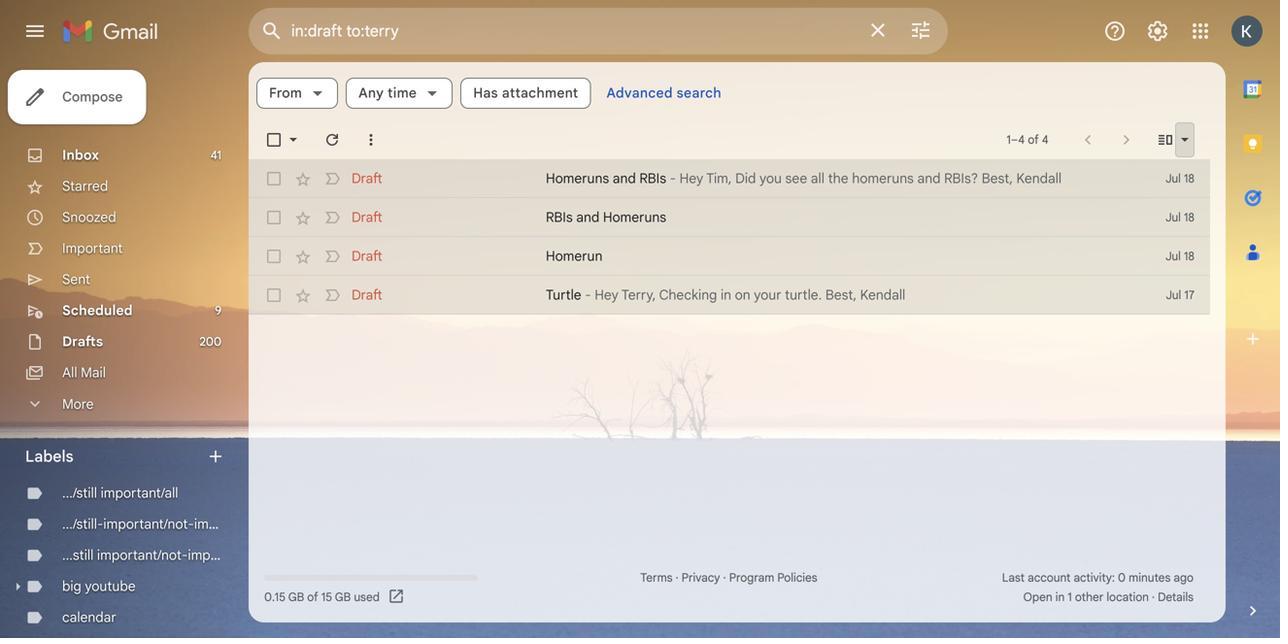 Task type: describe. For each thing, give the bounding box(es) containing it.
policies
[[778, 571, 818, 586]]

follow link to manage storage image
[[388, 588, 407, 607]]

program
[[730, 571, 775, 586]]

important
[[62, 240, 123, 257]]

turtle
[[546, 287, 582, 304]]

· inside last account activity: 0 minutes ago open in 1 other location · details
[[1153, 590, 1156, 605]]

important for .../still-important/not-important
[[194, 516, 255, 533]]

program policies link
[[730, 571, 818, 586]]

not important switch for homeruns and rbis
[[323, 169, 342, 189]]

footer inside main content
[[249, 568, 1211, 607]]

account
[[1028, 571, 1071, 586]]

support image
[[1104, 19, 1127, 43]]

checking
[[659, 287, 718, 304]]

important link
[[62, 240, 123, 257]]

not important switch for turtle
[[323, 286, 342, 305]]

.../still-
[[62, 516, 103, 533]]

.../still important/all link
[[62, 485, 178, 502]]

1 horizontal spatial ·
[[724, 571, 727, 586]]

advanced search button
[[599, 76, 730, 111]]

more
[[62, 396, 94, 413]]

attachment
[[502, 85, 579, 102]]

important for ...still important/not-important
[[188, 547, 248, 564]]

.../still
[[62, 485, 97, 502]]

homeruns
[[852, 170, 914, 187]]

15
[[321, 590, 332, 605]]

1 18 from the top
[[1185, 172, 1195, 186]]

activity:
[[1074, 571, 1116, 586]]

details
[[1159, 590, 1194, 605]]

all mail
[[62, 364, 106, 381]]

homeruns inside rbis and homeruns link
[[603, 209, 667, 226]]

terms
[[641, 571, 673, 586]]

2 4 from the left
[[1042, 133, 1049, 147]]

4 row from the top
[[249, 276, 1211, 315]]

big
[[62, 578, 81, 595]]

0 vertical spatial homeruns
[[546, 170, 609, 187]]

not important switch for homerun
[[323, 247, 342, 266]]

scheduled
[[62, 302, 133, 319]]

snoozed
[[62, 209, 116, 226]]

and for homeruns
[[576, 209, 600, 226]]

...still
[[62, 547, 94, 564]]

mail
[[81, 364, 106, 381]]

you
[[760, 170, 782, 187]]

1 horizontal spatial best,
[[982, 170, 1014, 187]]

.../still-important/not-important
[[62, 516, 255, 533]]

open
[[1024, 590, 1053, 605]]

17
[[1185, 288, 1195, 303]]

privacy
[[682, 571, 721, 586]]

sent
[[62, 271, 90, 288]]

0 horizontal spatial -
[[585, 287, 592, 304]]

...still important/not-important link
[[62, 547, 248, 564]]

turtle.
[[785, 287, 822, 304]]

clear search image
[[859, 11, 898, 50]]

important/not- for ...still
[[97, 547, 188, 564]]

terms · privacy · program policies
[[641, 571, 818, 586]]

2 horizontal spatial and
[[918, 170, 941, 187]]

more button
[[0, 389, 233, 420]]

jul 18 for homerun
[[1166, 249, 1195, 264]]

terms link
[[641, 571, 673, 586]]

–
[[1011, 133, 1019, 147]]

has attachment
[[473, 85, 579, 102]]

0 vertical spatial 1
[[1007, 133, 1011, 147]]

starred
[[62, 178, 108, 195]]

1 horizontal spatial hey
[[680, 170, 704, 187]]

advanced
[[607, 85, 673, 102]]

important/all
[[101, 485, 178, 502]]

draft for turtle
[[352, 287, 383, 304]]

youtube
[[85, 578, 136, 595]]

last
[[1003, 571, 1025, 586]]

0
[[1119, 571, 1126, 586]]

all
[[62, 364, 77, 381]]

compose
[[62, 88, 123, 105]]

your
[[754, 287, 782, 304]]

tim,
[[707, 170, 732, 187]]

18 for homerun
[[1185, 249, 1195, 264]]

main menu image
[[23, 19, 47, 43]]

search
[[677, 85, 722, 102]]

location
[[1107, 590, 1150, 605]]

starred link
[[62, 178, 108, 195]]

jul for rbis and homeruns
[[1166, 210, 1182, 225]]

search mail image
[[255, 14, 290, 49]]

4 jul from the top
[[1167, 288, 1182, 303]]

jul 18 for rbis and homeruns
[[1166, 210, 1195, 225]]

see
[[786, 170, 808, 187]]

1 vertical spatial kendall
[[861, 287, 906, 304]]

rbis and homeruns link
[[546, 208, 1104, 227]]

9
[[215, 304, 222, 318]]

...still important/not-important
[[62, 547, 248, 564]]

settings image
[[1147, 19, 1170, 43]]

details link
[[1159, 590, 1194, 605]]

inbox
[[62, 147, 99, 164]]



Task type: locate. For each thing, give the bounding box(es) containing it.
did
[[736, 170, 756, 187]]

kendall down "1 – 4 of 4"
[[1017, 170, 1062, 187]]

hey
[[680, 170, 704, 187], [595, 287, 619, 304]]

18 for rbis and homeruns
[[1185, 210, 1195, 225]]

3 jul from the top
[[1166, 249, 1182, 264]]

1 horizontal spatial 1
[[1068, 590, 1073, 605]]

0 vertical spatial -
[[670, 170, 676, 187]]

0 vertical spatial rbis
[[640, 170, 667, 187]]

1 jul 18 from the top
[[1166, 172, 1195, 186]]

gb right 0.15
[[288, 590, 304, 605]]

has
[[473, 85, 498, 102]]

1 horizontal spatial -
[[670, 170, 676, 187]]

sent link
[[62, 271, 90, 288]]

of inside footer
[[307, 590, 318, 605]]

rbis
[[640, 170, 667, 187], [546, 209, 573, 226]]

other
[[1076, 590, 1104, 605]]

and up the homerun
[[576, 209, 600, 226]]

hey left tim,
[[680, 170, 704, 187]]

2 jul from the top
[[1166, 210, 1182, 225]]

1 vertical spatial 1
[[1068, 590, 1073, 605]]

0 horizontal spatial hey
[[595, 287, 619, 304]]

important down .../still-important/not-important
[[188, 547, 248, 564]]

homerun
[[546, 248, 603, 265]]

and for rbis
[[613, 170, 636, 187]]

·
[[676, 571, 679, 586], [724, 571, 727, 586], [1153, 590, 1156, 605]]

important/not- for .../still-
[[103, 516, 194, 533]]

of right –
[[1028, 133, 1039, 147]]

important up ...still important/not-important
[[194, 516, 255, 533]]

3 jul 18 from the top
[[1166, 249, 1195, 264]]

1 horizontal spatial of
[[1028, 133, 1039, 147]]

4 not important switch from the top
[[323, 286, 342, 305]]

1 vertical spatial rbis
[[546, 209, 573, 226]]

jul for homeruns and rbis
[[1166, 172, 1182, 186]]

1
[[1007, 133, 1011, 147], [1068, 590, 1073, 605]]

rbis?
[[945, 170, 979, 187]]

1 horizontal spatial gb
[[335, 590, 351, 605]]

18
[[1185, 172, 1195, 186], [1185, 210, 1195, 225], [1185, 249, 1195, 264]]

1 vertical spatial hey
[[595, 287, 619, 304]]

advanced search options image
[[902, 11, 941, 50]]

1 not important switch from the top
[[323, 169, 342, 189]]

labels
[[25, 447, 73, 466]]

Search mail text field
[[292, 21, 855, 41]]

2 horizontal spatial ·
[[1153, 590, 1156, 605]]

41
[[211, 148, 222, 163]]

all
[[811, 170, 825, 187]]

0 horizontal spatial of
[[307, 590, 318, 605]]

1 row from the top
[[249, 159, 1211, 198]]

used
[[354, 590, 380, 605]]

all mail link
[[62, 364, 106, 381]]

1 vertical spatial important/not-
[[97, 547, 188, 564]]

1 vertical spatial in
[[1056, 590, 1065, 605]]

important/not- down .../still-important/not-important
[[97, 547, 188, 564]]

advanced search
[[607, 85, 722, 102]]

.../still important/all
[[62, 485, 178, 502]]

in inside last account activity: 0 minutes ago open in 1 other location · details
[[1056, 590, 1065, 605]]

the
[[829, 170, 849, 187]]

0 horizontal spatial gb
[[288, 590, 304, 605]]

3 draft from the top
[[352, 248, 383, 265]]

best, right turtle.
[[826, 287, 857, 304]]

and up rbis and homeruns
[[613, 170, 636, 187]]

tab list
[[1226, 62, 1281, 568]]

1 gb from the left
[[288, 590, 304, 605]]

0 horizontal spatial 4
[[1019, 133, 1025, 147]]

labels navigation
[[0, 62, 255, 638]]

drafts
[[62, 333, 103, 350]]

kendall
[[1017, 170, 1062, 187], [861, 287, 906, 304]]

and left the rbis? at the right top of the page
[[918, 170, 941, 187]]

draft
[[352, 170, 383, 187], [352, 209, 383, 226], [352, 248, 383, 265], [352, 287, 383, 304]]

1 vertical spatial important
[[188, 547, 248, 564]]

labels heading
[[25, 447, 206, 466]]

-
[[670, 170, 676, 187], [585, 287, 592, 304]]

1 horizontal spatial rbis
[[640, 170, 667, 187]]

1 vertical spatial jul 18
[[1166, 210, 1195, 225]]

jul 18
[[1166, 172, 1195, 186], [1166, 210, 1195, 225], [1166, 249, 1195, 264]]

3 18 from the top
[[1185, 249, 1195, 264]]

homeruns and rbis - hey tim, did you see all the homeruns and rbis? best, kendall
[[546, 170, 1062, 187]]

0 vertical spatial important/not-
[[103, 516, 194, 533]]

· right privacy link
[[724, 571, 727, 586]]

2 row from the top
[[249, 198, 1211, 237]]

calendar
[[62, 609, 116, 626]]

homerun link
[[546, 247, 1104, 266]]

not important switch
[[323, 169, 342, 189], [323, 208, 342, 227], [323, 247, 342, 266], [323, 286, 342, 305]]

0 vertical spatial in
[[721, 287, 732, 304]]

homeruns up rbis and homeruns
[[546, 170, 609, 187]]

footer
[[249, 568, 1211, 607]]

on
[[735, 287, 751, 304]]

and
[[613, 170, 636, 187], [918, 170, 941, 187], [576, 209, 600, 226]]

1 – 4 of 4
[[1007, 133, 1049, 147]]

1 jul from the top
[[1166, 172, 1182, 186]]

None search field
[[249, 8, 948, 54]]

2 vertical spatial 18
[[1185, 249, 1195, 264]]

privacy link
[[682, 571, 721, 586]]

draft for homerun
[[352, 248, 383, 265]]

- left tim,
[[670, 170, 676, 187]]

0 horizontal spatial and
[[576, 209, 600, 226]]

1 vertical spatial homeruns
[[603, 209, 667, 226]]

· right 'terms' link
[[676, 571, 679, 586]]

last account activity: 0 minutes ago open in 1 other location · details
[[1003, 571, 1194, 605]]

1 vertical spatial 18
[[1185, 210, 1195, 225]]

0 horizontal spatial best,
[[826, 287, 857, 304]]

rbis and homeruns
[[546, 209, 667, 226]]

1 horizontal spatial kendall
[[1017, 170, 1062, 187]]

gb right 15 on the bottom
[[335, 590, 351, 605]]

compose button
[[8, 70, 146, 124]]

refresh image
[[323, 130, 342, 150]]

important/not- up ...still important/not-important
[[103, 516, 194, 533]]

of left 15 on the bottom
[[307, 590, 318, 605]]

inbox link
[[62, 147, 99, 164]]

toggle split pane mode image
[[1156, 130, 1176, 150]]

calendar link
[[62, 609, 116, 626]]

0 vertical spatial kendall
[[1017, 170, 1062, 187]]

1 vertical spatial -
[[585, 287, 592, 304]]

in left on
[[721, 287, 732, 304]]

row
[[249, 159, 1211, 198], [249, 198, 1211, 237], [249, 237, 1211, 276], [249, 276, 1211, 315]]

0 horizontal spatial 1
[[1007, 133, 1011, 147]]

big youtube
[[62, 578, 136, 595]]

0 vertical spatial jul 18
[[1166, 172, 1195, 186]]

2 vertical spatial jul 18
[[1166, 249, 1195, 264]]

0 vertical spatial of
[[1028, 133, 1039, 147]]

gb
[[288, 590, 304, 605], [335, 590, 351, 605]]

rbis up rbis and homeruns
[[640, 170, 667, 187]]

footer containing terms
[[249, 568, 1211, 607]]

1 4 from the left
[[1019, 133, 1025, 147]]

snoozed link
[[62, 209, 116, 226]]

jul 17
[[1167, 288, 1195, 303]]

0 vertical spatial 18
[[1185, 172, 1195, 186]]

4
[[1019, 133, 1025, 147], [1042, 133, 1049, 147]]

scheduled link
[[62, 302, 133, 319]]

0 vertical spatial best,
[[982, 170, 1014, 187]]

0 horizontal spatial rbis
[[546, 209, 573, 226]]

rbis up the homerun
[[546, 209, 573, 226]]

3 not important switch from the top
[[323, 247, 342, 266]]

homeruns
[[546, 170, 609, 187], [603, 209, 667, 226]]

4 draft from the top
[[352, 287, 383, 304]]

0 horizontal spatial kendall
[[861, 287, 906, 304]]

main content
[[249, 62, 1226, 623]]

0 horizontal spatial in
[[721, 287, 732, 304]]

jul for homerun
[[1166, 249, 1182, 264]]

1 inside last account activity: 0 minutes ago open in 1 other location · details
[[1068, 590, 1073, 605]]

1 vertical spatial best,
[[826, 287, 857, 304]]

homeruns up terry,
[[603, 209, 667, 226]]

kendall down homerun link
[[861, 287, 906, 304]]

0 vertical spatial hey
[[680, 170, 704, 187]]

0.15
[[264, 590, 286, 605]]

drafts link
[[62, 333, 103, 350]]

in right open in the bottom of the page
[[1056, 590, 1065, 605]]

2 gb from the left
[[335, 590, 351, 605]]

1 vertical spatial of
[[307, 590, 318, 605]]

0 horizontal spatial ·
[[676, 571, 679, 586]]

2 jul 18 from the top
[[1166, 210, 1195, 225]]

1 horizontal spatial and
[[613, 170, 636, 187]]

of
[[1028, 133, 1039, 147], [307, 590, 318, 605]]

not important switch for rbis and homeruns
[[323, 208, 342, 227]]

- right turtle
[[585, 287, 592, 304]]

1 draft from the top
[[352, 170, 383, 187]]

in
[[721, 287, 732, 304], [1056, 590, 1065, 605]]

draft for homeruns and rbis
[[352, 170, 383, 187]]

1 horizontal spatial 4
[[1042, 133, 1049, 147]]

2 18 from the top
[[1185, 210, 1195, 225]]

main content containing has attachment
[[249, 62, 1226, 623]]

jul
[[1166, 172, 1182, 186], [1166, 210, 1182, 225], [1166, 249, 1182, 264], [1167, 288, 1182, 303]]

ago
[[1174, 571, 1194, 586]]

turtle - hey terry, checking in on your turtle. best, kendall
[[546, 287, 906, 304]]

big youtube link
[[62, 578, 136, 595]]

0.15 gb of 15 gb used
[[264, 590, 380, 605]]

0 vertical spatial important
[[194, 516, 255, 533]]

1 horizontal spatial in
[[1056, 590, 1065, 605]]

hey left terry,
[[595, 287, 619, 304]]

2 not important switch from the top
[[323, 208, 342, 227]]

has attachment button
[[461, 78, 591, 109]]

draft for rbis and homeruns
[[352, 209, 383, 226]]

best, right the rbis? at the right top of the page
[[982, 170, 1014, 187]]

200
[[200, 335, 222, 349]]

terry,
[[622, 287, 656, 304]]

.../still-important/not-important link
[[62, 516, 255, 533]]

2 draft from the top
[[352, 209, 383, 226]]

· down minutes
[[1153, 590, 1156, 605]]

minutes
[[1129, 571, 1171, 586]]

3 row from the top
[[249, 237, 1211, 276]]



Task type: vqa. For each thing, say whether or not it's contained in the screenshot.
Jul 18 for RBIs and Homeruns
yes



